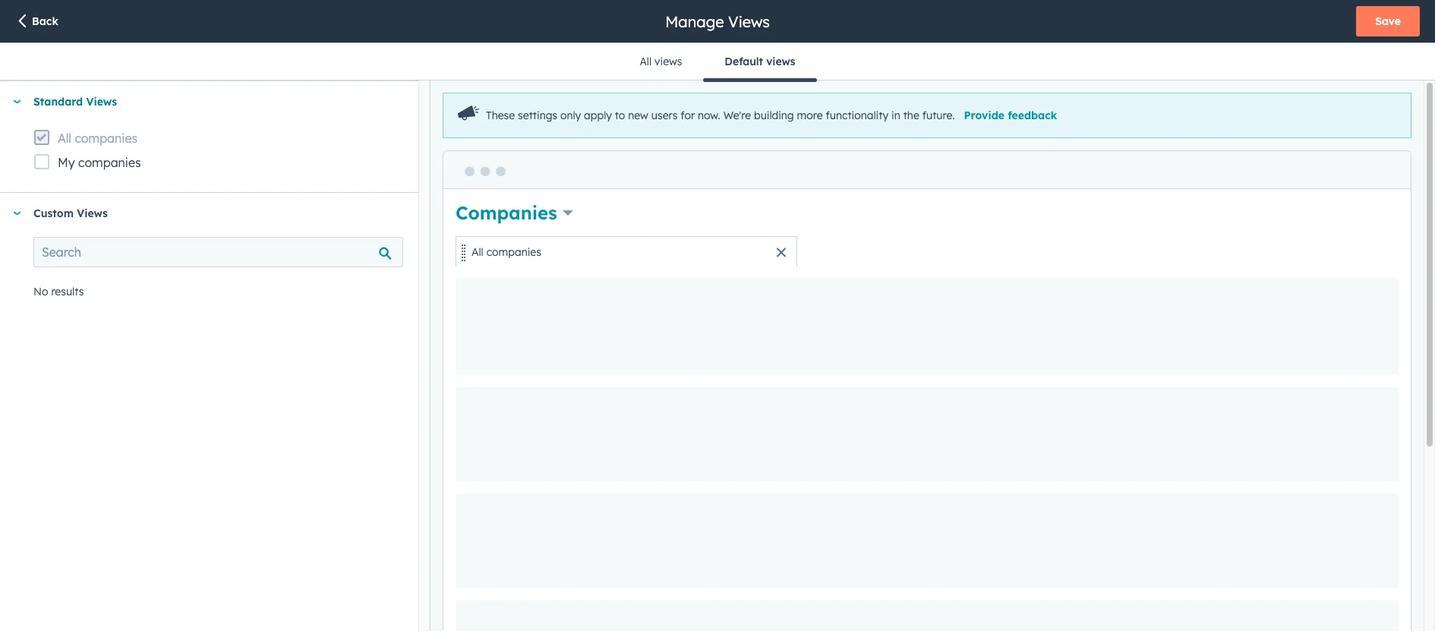 Task type: describe. For each thing, give the bounding box(es) containing it.
all views button
[[619, 43, 704, 80]]

all inside button
[[472, 245, 484, 259]]

companies button
[[456, 200, 573, 226]]

these settings only apply to new users for now. we're building more functionality in the future.
[[486, 109, 955, 122]]

in
[[892, 109, 901, 122]]

standard views button
[[0, 81, 403, 122]]

to
[[615, 109, 625, 122]]

future.
[[923, 109, 955, 122]]

no results
[[33, 285, 84, 299]]

we're
[[724, 109, 751, 122]]

page section element
[[0, 0, 1436, 43]]

caret image
[[12, 100, 21, 104]]

default views
[[725, 55, 796, 68]]

companies
[[456, 202, 557, 224]]

save
[[1376, 14, 1401, 28]]

views for manage views
[[729, 12, 770, 31]]

provide feedback button
[[964, 109, 1058, 122]]

functionality
[[826, 109, 889, 122]]

custom views button
[[0, 193, 403, 234]]

all companies inside button
[[472, 245, 542, 259]]

building
[[754, 109, 794, 122]]

users
[[652, 109, 678, 122]]

0 vertical spatial companies
[[75, 131, 138, 146]]

apply
[[584, 109, 612, 122]]

all companies button
[[456, 237, 798, 267]]

back link
[[15, 13, 58, 31]]

Search search field
[[33, 237, 403, 267]]

provide
[[964, 109, 1005, 122]]

manage views
[[666, 12, 770, 31]]

my companies
[[58, 155, 141, 170]]

results
[[51, 285, 84, 299]]

these
[[486, 109, 515, 122]]

manage
[[666, 12, 724, 31]]



Task type: locate. For each thing, give the bounding box(es) containing it.
2 horizontal spatial all
[[640, 55, 652, 68]]

views up "default"
[[729, 12, 770, 31]]

views inside button
[[655, 55, 682, 68]]

views for custom views
[[77, 207, 108, 220]]

0 vertical spatial views
[[729, 12, 770, 31]]

all views
[[640, 55, 682, 68]]

1 vertical spatial companies
[[78, 155, 141, 170]]

companies up the my companies
[[75, 131, 138, 146]]

2 vertical spatial companies
[[487, 245, 542, 259]]

settings
[[518, 109, 558, 122]]

the
[[904, 109, 920, 122]]

custom views
[[33, 207, 108, 220]]

1 horizontal spatial views
[[767, 55, 796, 68]]

navigation
[[619, 43, 817, 82]]

2 views from the left
[[767, 55, 796, 68]]

views
[[729, 12, 770, 31], [86, 95, 117, 109], [77, 207, 108, 220]]

companies inside button
[[487, 245, 542, 259]]

views for default views
[[767, 55, 796, 68]]

for
[[681, 109, 695, 122]]

all companies down companies
[[472, 245, 542, 259]]

default views button
[[704, 43, 817, 82]]

views right "default"
[[767, 55, 796, 68]]

only
[[561, 109, 581, 122]]

views inside custom views dropdown button
[[77, 207, 108, 220]]

standard views
[[33, 95, 117, 109]]

back
[[32, 14, 58, 28]]

no
[[33, 285, 48, 299]]

views right standard
[[86, 95, 117, 109]]

1 views from the left
[[655, 55, 682, 68]]

0 horizontal spatial views
[[655, 55, 682, 68]]

all inside button
[[640, 55, 652, 68]]

feedback
[[1008, 109, 1058, 122]]

more
[[797, 109, 823, 122]]

views inside standard views dropdown button
[[86, 95, 117, 109]]

all up new
[[640, 55, 652, 68]]

save button
[[1357, 6, 1420, 36]]

1 vertical spatial all companies
[[472, 245, 542, 259]]

views for standard views
[[86, 95, 117, 109]]

standard
[[33, 95, 83, 109]]

companies down companies popup button
[[487, 245, 542, 259]]

provide feedback
[[964, 109, 1058, 122]]

all companies
[[58, 131, 138, 146], [472, 245, 542, 259]]

all up my
[[58, 131, 71, 146]]

0 vertical spatial all companies
[[58, 131, 138, 146]]

1 vertical spatial views
[[86, 95, 117, 109]]

views
[[655, 55, 682, 68], [767, 55, 796, 68]]

navigation containing all views
[[619, 43, 817, 82]]

companies right my
[[78, 155, 141, 170]]

1 vertical spatial all
[[58, 131, 71, 146]]

all down companies
[[472, 245, 484, 259]]

all companies up the my companies
[[58, 131, 138, 146]]

all
[[640, 55, 652, 68], [58, 131, 71, 146], [472, 245, 484, 259]]

new
[[628, 109, 649, 122]]

0 vertical spatial all
[[640, 55, 652, 68]]

my
[[58, 155, 75, 170]]

custom
[[33, 207, 74, 220]]

views right custom
[[77, 207, 108, 220]]

0 horizontal spatial all
[[58, 131, 71, 146]]

views inside button
[[767, 55, 796, 68]]

now.
[[698, 109, 721, 122]]

2 vertical spatial all
[[472, 245, 484, 259]]

default
[[725, 55, 763, 68]]

companies
[[75, 131, 138, 146], [78, 155, 141, 170], [487, 245, 542, 259]]

caret image
[[12, 212, 21, 215]]

1 horizontal spatial all companies
[[472, 245, 542, 259]]

0 horizontal spatial all companies
[[58, 131, 138, 146]]

views down manage
[[655, 55, 682, 68]]

views for all views
[[655, 55, 682, 68]]

1 horizontal spatial all
[[472, 245, 484, 259]]

2 vertical spatial views
[[77, 207, 108, 220]]

views inside page section element
[[729, 12, 770, 31]]



Task type: vqa. For each thing, say whether or not it's contained in the screenshot.
settings in the top left of the page
yes



